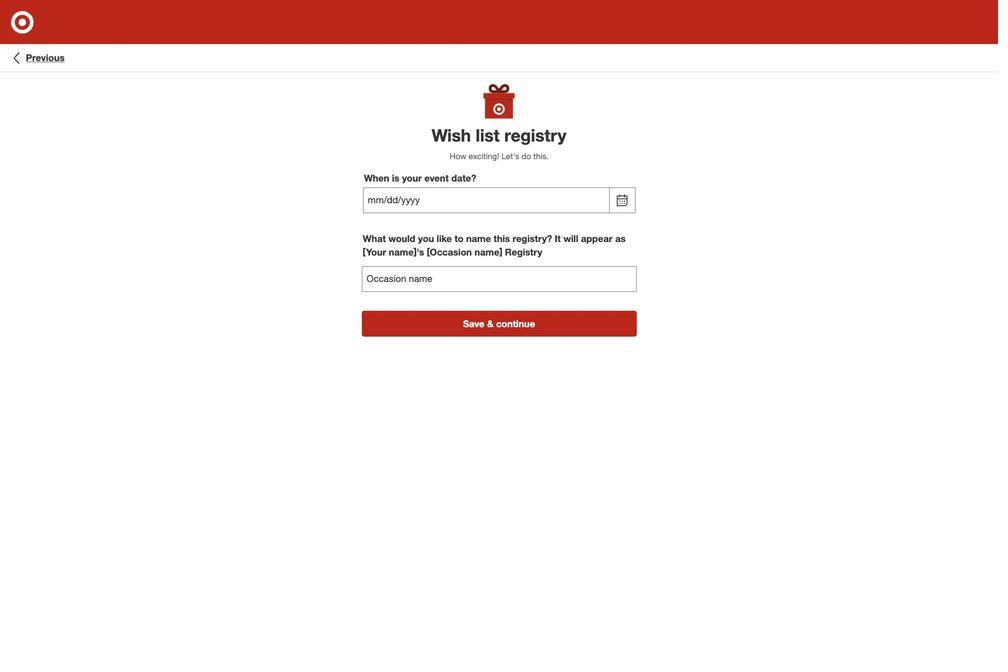 Task type: vqa. For each thing, say whether or not it's contained in the screenshot.
name]
yes



Task type: locate. For each thing, give the bounding box(es) containing it.
how
[[450, 151, 466, 161]]

will
[[564, 233, 578, 244]]

previous
[[26, 52, 65, 64]]

this
[[494, 233, 510, 244]]

registry
[[505, 246, 543, 258]]

registry
[[504, 124, 567, 146]]

would
[[389, 233, 415, 244]]

None telephone field
[[363, 187, 610, 213]]

name]
[[475, 246, 502, 258]]

wish list registry how exciting! let's do this.
[[432, 124, 567, 161]]

&
[[487, 318, 494, 329]]

None text field
[[362, 266, 637, 292]]

[occasion
[[427, 246, 472, 258]]

[your
[[363, 246, 386, 258]]

like
[[437, 233, 452, 244]]

date?
[[451, 172, 476, 184]]

is
[[392, 172, 399, 184]]

do
[[522, 151, 531, 161]]

let's
[[502, 151, 519, 161]]

list
[[476, 124, 500, 146]]

event
[[424, 172, 449, 184]]

name
[[466, 233, 491, 244]]

save & continue
[[463, 318, 535, 329]]

wish
[[432, 124, 471, 146]]

save
[[463, 318, 485, 329]]

when
[[364, 172, 389, 184]]

what
[[363, 233, 386, 244]]



Task type: describe. For each thing, give the bounding box(es) containing it.
as
[[615, 233, 626, 244]]

your
[[402, 172, 422, 184]]

what would you like to name this registry? it will appear as [your name]'s [occasion name] registry
[[363, 233, 626, 258]]

to
[[455, 233, 464, 244]]

exciting!
[[469, 151, 499, 161]]

name]'s
[[389, 246, 424, 258]]

it
[[555, 233, 561, 244]]

when is your event date?
[[364, 172, 476, 184]]

appear
[[581, 233, 613, 244]]

you
[[418, 233, 434, 244]]

this.
[[534, 151, 548, 161]]

continue
[[496, 318, 535, 329]]

save & continue button
[[362, 311, 637, 336]]

registry?
[[513, 233, 552, 244]]

previous button
[[9, 51, 65, 65]]



